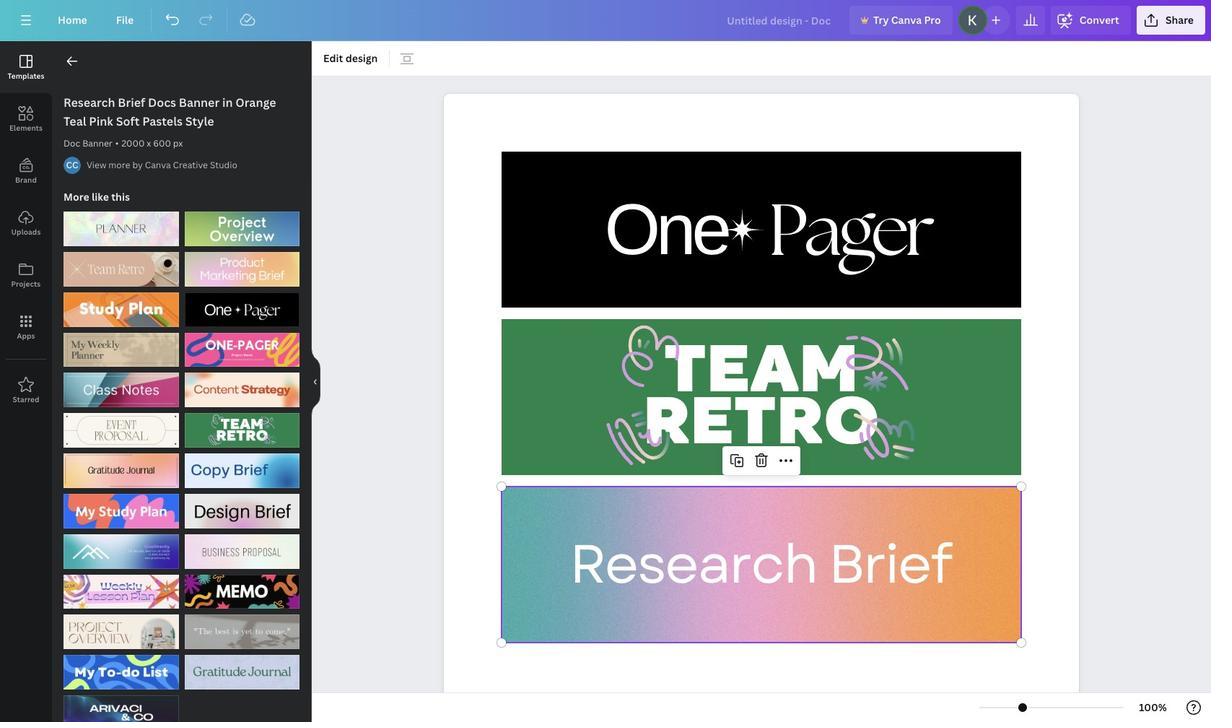 Task type: describe. For each thing, give the bounding box(es) containing it.
brief for research brief docs banner in orange teal pink soft pastels style
[[118, 95, 145, 110]]

templates button
[[0, 41, 52, 93]]

project overview/one-pager professional docs banner in beige brown warm classic style image
[[64, 615, 179, 649]]

projects
[[11, 279, 41, 289]]

in
[[222, 95, 233, 110]]

view more by canva creative studio
[[87, 159, 237, 171]]

team retro
[[643, 341, 880, 459]]

research for research brief
[[570, 526, 817, 603]]

class notes school docs banner in pink white photocentric style group
[[64, 364, 179, 407]]

pink clean and white gradient business proposal docs banner image
[[184, 534, 300, 569]]

edit
[[323, 51, 343, 65]]

starred button
[[0, 365, 52, 417]]

class notes school docs banner in pink white photocentric style image
[[64, 373, 179, 407]]

apps
[[17, 331, 35, 341]]

view
[[87, 159, 106, 171]]

gratitude journal docs banner in light blue green vibrant professional style image
[[184, 655, 300, 690]]

pink gradient elegant gratitude journal docs banner image
[[64, 453, 179, 488]]

soft
[[116, 113, 140, 129]]

weekly lesson plan docs banner in purple pink playful illustrative style group
[[64, 566, 179, 609]]

edit design button
[[318, 47, 384, 70]]

bright abstract colorful memo docs banner group
[[184, 566, 300, 609]]

brand
[[15, 175, 37, 185]]

more
[[109, 159, 130, 171]]

apps button
[[0, 301, 52, 353]]

convert
[[1080, 13, 1120, 27]]

uploads button
[[0, 197, 52, 249]]

studio
[[210, 159, 237, 171]]

file button
[[105, 6, 145, 35]]

project overview/one-pager professional docs banner in black white sleek monochrome style group
[[184, 284, 300, 327]]

this
[[111, 190, 130, 204]]

view more by canva creative studio button
[[87, 158, 237, 173]]

content strategy docs banner in pastel orange red light blue soft pastels style group
[[184, 364, 300, 407]]

pink
[[89, 113, 113, 129]]

copy brief docs banner in cobalt light blue soft pastels style group
[[184, 445, 300, 488]]

600
[[153, 137, 171, 149]]

try
[[874, 13, 889, 27]]

pro
[[924, 13, 941, 27]]

retro
[[643, 393, 880, 459]]

docs
[[148, 95, 176, 110]]

team retro professional docs banner in green pastel purple playful abstract style image
[[184, 413, 300, 448]]

team
[[664, 341, 859, 407]]

letterhead docs banner in bright blue bright purple classic professional style group
[[64, 525, 179, 569]]

100%
[[1139, 700, 1167, 714]]

product marketing brief docs banner in pastel green pastel orange pastel pink soft pastels style group
[[184, 243, 300, 286]]

white holographic background planner docs banner image
[[64, 212, 179, 246]]

pastels
[[142, 113, 183, 129]]

study plan docs banner in bright orange white vibrant professional style group
[[64, 284, 179, 327]]

main menu bar
[[0, 0, 1212, 41]]

teal
[[64, 113, 86, 129]]

interview preparations docs banner in beige black and white classic professional style group
[[184, 606, 300, 649]]

event/business proposal professional docs banner in beige dark brown warm classic style group
[[64, 404, 179, 448]]

more
[[64, 190, 89, 204]]



Task type: locate. For each thing, give the bounding box(es) containing it.
project overview docs banner in light green blue vibrant professional style image
[[184, 212, 300, 246]]

pager
[[769, 190, 931, 272]]

planner personal docs banner in tan ash grey warm classic style image
[[64, 333, 179, 367]]

copy brief docs banner in cobalt light blue soft pastels style image
[[184, 453, 300, 488]]

creative
[[173, 159, 208, 171]]

team retro professional docs banner in salmon tan warm classic style group
[[64, 243, 179, 286]]

None text field
[[444, 94, 1079, 722]]

home link
[[46, 6, 99, 35]]

banner
[[179, 95, 220, 110], [82, 137, 113, 149]]

100% button
[[1130, 696, 1177, 719]]

banner inside research brief docs banner in orange teal pink soft pastels style
[[179, 95, 220, 110]]

pink gradient elegant gratitude journal docs banner group
[[64, 445, 179, 488]]

brief inside research brief docs banner in orange teal pink soft pastels style
[[118, 95, 145, 110]]

projects button
[[0, 249, 52, 301]]

research inside research brief docs banner in orange teal pink soft pastels style
[[64, 95, 115, 110]]

1 vertical spatial banner
[[82, 137, 113, 149]]

0 vertical spatial research
[[64, 95, 115, 110]]

hide image
[[311, 347, 321, 416]]

elements
[[9, 123, 43, 133]]

side panel tab list
[[0, 41, 52, 417]]

share button
[[1137, 6, 1206, 35]]

x
[[147, 137, 151, 149]]

canva right by
[[145, 159, 171, 171]]

planner personal docs banner in tan ash grey warm classic style group
[[64, 324, 179, 367]]

brief
[[118, 95, 145, 110], [829, 526, 952, 603]]

more like this
[[64, 190, 130, 204]]

project overview/one-pager professional docs banner in beige brown warm classic style group
[[64, 606, 179, 649]]

product marketing brief docs banner in pastel green pastel orange pastel pink soft pastels style image
[[184, 252, 300, 286]]

canva right try in the right of the page
[[892, 13, 922, 27]]

2000 x 600 px
[[122, 137, 183, 149]]

0 horizontal spatial canva
[[145, 159, 171, 171]]

study plan docs banner in bright orange white vibrant professional style image
[[64, 292, 179, 327]]

design brief docs banner in grey lilac black soft pastels style image
[[184, 494, 300, 528]]

to-do list personal docs banner in blue light blue neon green playful abstract style group
[[64, 646, 179, 690]]

by
[[132, 159, 143, 171]]

doc
[[64, 137, 80, 149]]

to-do list personal docs banner in blue light blue neon green playful abstract style image
[[64, 655, 179, 690]]

project overview docs banner in light green blue vibrant professional style group
[[184, 203, 300, 246]]

design brief docs banner in grey lilac black soft pastels style group
[[184, 485, 300, 528]]

gratitude journal docs banner in light blue green vibrant professional style group
[[184, 646, 300, 690]]

uploads
[[11, 227, 41, 237]]

project overview/one-pager professional docs banner in black white sleek monochrome style image
[[184, 292, 300, 327]]

px
[[173, 137, 183, 149]]

research brief
[[570, 526, 952, 603]]

doc banner
[[64, 137, 113, 149]]

try canva pro
[[874, 13, 941, 27]]

starred
[[13, 394, 39, 404]]

none text field containing pager
[[444, 94, 1079, 722]]

research
[[64, 95, 115, 110], [570, 526, 817, 603]]

convert button
[[1051, 6, 1131, 35]]

canva inside 'button'
[[145, 159, 171, 171]]

research for research brief docs banner in orange teal pink soft pastels style
[[64, 95, 115, 110]]

1 vertical spatial brief
[[829, 526, 952, 603]]

Design title text field
[[716, 6, 844, 35]]

like
[[92, 190, 109, 204]]

project overview/one-pager professional docs banner in pink dark blue yellow playful abstract style group
[[184, 324, 300, 367]]

pink clean and white gradient business proposal docs banner group
[[184, 525, 300, 569]]

study plan school docs banner in blue pink orange playful abstract style image
[[64, 494, 179, 528]]

canva inside button
[[892, 13, 922, 27]]

banner up view at left
[[82, 137, 113, 149]]

1 horizontal spatial banner
[[179, 95, 220, 110]]

bright abstract colorful memo docs banner image
[[184, 574, 300, 609]]

research brief docs banner in orange teal pink soft pastels style
[[64, 95, 276, 129]]

weekly lesson plan docs banner in purple pink playful illustrative style image
[[64, 574, 179, 609]]

0 vertical spatial canva
[[892, 13, 922, 27]]

event/business proposal professional docs banner in beige dark brown warm classic style image
[[64, 413, 179, 448]]

edit design
[[323, 51, 378, 65]]

0 vertical spatial brief
[[118, 95, 145, 110]]

elements button
[[0, 93, 52, 145]]

share
[[1166, 13, 1194, 27]]

0 horizontal spatial banner
[[82, 137, 113, 149]]

canva
[[892, 13, 922, 27], [145, 159, 171, 171]]

1 horizontal spatial brief
[[829, 526, 952, 603]]

banner up style at the left top of the page
[[179, 95, 220, 110]]

home
[[58, 13, 87, 27]]

brief for research brief
[[829, 526, 952, 603]]

design
[[346, 51, 378, 65]]

orange
[[236, 95, 276, 110]]

style
[[185, 113, 214, 129]]

one
[[605, 189, 728, 270]]

study plan school docs banner in blue pink orange playful abstract style group
[[64, 485, 179, 528]]

letterhead professional docs banner in black blue dark tech style image
[[64, 695, 179, 722]]

letterhead professional docs banner in black blue dark tech style group
[[64, 687, 179, 722]]

interview preparations docs banner in beige black and white classic professional style image
[[184, 615, 300, 649]]

1 horizontal spatial research
[[570, 526, 817, 603]]

letterhead docs banner in bright blue bright purple classic professional style image
[[64, 534, 179, 569]]

project overview/one-pager professional docs banner in pink dark blue yellow playful abstract style image
[[184, 333, 300, 367]]

content strategy docs banner in pastel orange red light blue soft pastels style image
[[184, 373, 300, 407]]

team retro professional docs banner in green pastel purple playful abstract style group
[[184, 404, 300, 448]]

canva creative studio image
[[64, 157, 81, 174]]

white holographic background planner docs banner group
[[64, 203, 179, 246]]

team retro professional docs banner in salmon tan warm classic style image
[[64, 252, 179, 286]]

1 horizontal spatial canva
[[892, 13, 922, 27]]

1 vertical spatial research
[[570, 526, 817, 603]]

0 vertical spatial banner
[[179, 95, 220, 110]]

file
[[116, 13, 134, 27]]

0 horizontal spatial research
[[64, 95, 115, 110]]

try canva pro button
[[850, 6, 953, 35]]

brand button
[[0, 145, 52, 197]]

2000
[[122, 137, 145, 149]]

0 horizontal spatial brief
[[118, 95, 145, 110]]

1 vertical spatial canva
[[145, 159, 171, 171]]

templates
[[8, 71, 44, 81]]

canva creative studio element
[[64, 157, 81, 174]]



Task type: vqa. For each thing, say whether or not it's contained in the screenshot.
Studio
yes



